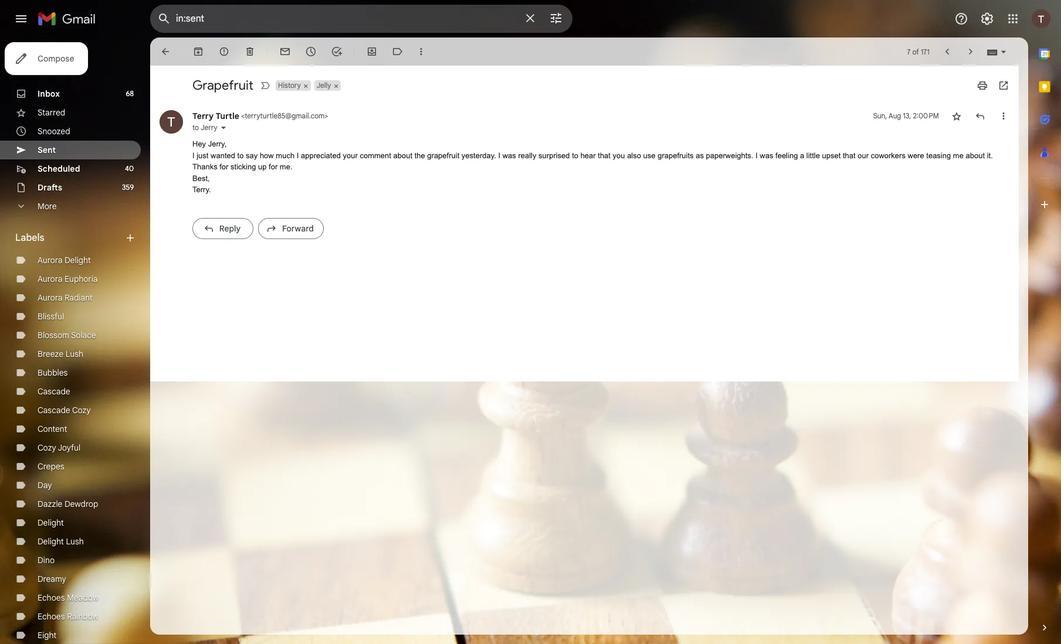 Task type: describe. For each thing, give the bounding box(es) containing it.
171
[[921, 47, 930, 56]]

snoozed
[[38, 126, 70, 137]]

little
[[807, 151, 820, 160]]

blossom
[[38, 330, 69, 341]]

delight link
[[38, 518, 64, 529]]

terry
[[192, 111, 214, 121]]

paperweights.
[[706, 151, 754, 160]]

dreamy link
[[38, 574, 66, 585]]

blossom solace link
[[38, 330, 96, 341]]

0 horizontal spatial to
[[192, 123, 199, 132]]

jerry,
[[208, 140, 227, 148]]

cascade link
[[38, 387, 70, 397]]

3 i from the left
[[498, 151, 501, 160]]

also
[[627, 151, 641, 160]]

not starred image
[[951, 110, 963, 122]]

echoes rainbow link
[[38, 612, 99, 623]]

1 horizontal spatial cozy
[[72, 405, 91, 416]]

7 of 171
[[907, 47, 930, 56]]

reply
[[219, 223, 241, 234]]

blissful link
[[38, 312, 64, 322]]

inbox link
[[38, 89, 60, 99]]

forward link
[[258, 218, 324, 239]]

to jerry
[[192, 123, 218, 132]]

as
[[696, 151, 704, 160]]

13,
[[903, 111, 912, 120]]

of
[[913, 47, 919, 56]]

echoes for echoes rainbow
[[38, 612, 65, 623]]

1 for from the left
[[220, 163, 229, 171]]

surprised
[[539, 151, 570, 160]]

delight for delight link
[[38, 518, 64, 529]]

>
[[325, 111, 328, 120]]

much
[[276, 151, 295, 160]]

jerry
[[201, 123, 218, 132]]

report spam image
[[218, 46, 230, 58]]

eight
[[38, 631, 57, 641]]

sticking
[[231, 163, 256, 171]]

day link
[[38, 481, 52, 491]]

cozy joyful
[[38, 443, 80, 454]]

settings image
[[981, 12, 995, 26]]

dazzle dewdrop link
[[38, 499, 98, 510]]

terry turtle < terryturtle85@gmail.com >
[[192, 111, 328, 121]]

1 about from the left
[[393, 151, 413, 160]]

advanced search options image
[[545, 6, 568, 30]]

grapefruit
[[427, 151, 460, 160]]

snooze image
[[305, 46, 317, 58]]

dewdrop
[[65, 499, 98, 510]]

labels
[[15, 232, 44, 244]]

turtle
[[216, 111, 239, 121]]

were
[[908, 151, 925, 160]]

aurora for aurora euphoria
[[38, 274, 62, 285]]

select input tool image
[[1001, 47, 1008, 56]]

show details image
[[220, 124, 227, 131]]

aurora euphoria
[[38, 274, 98, 285]]

clear search image
[[519, 6, 542, 30]]

aurora for aurora radiant
[[38, 293, 62, 303]]

snoozed link
[[38, 126, 70, 137]]

main menu image
[[14, 12, 28, 26]]

teasing
[[927, 151, 951, 160]]

content link
[[38, 424, 67, 435]]

it.
[[987, 151, 993, 160]]

sent
[[38, 145, 56, 156]]

cascade for cascade cozy
[[38, 405, 70, 416]]

comment
[[360, 151, 391, 160]]

crepes link
[[38, 462, 64, 472]]

2:00 pm
[[913, 111, 939, 120]]

40
[[125, 164, 134, 173]]

crepes
[[38, 462, 64, 472]]

more button
[[0, 197, 141, 216]]

coworkers
[[871, 151, 906, 160]]

history
[[278, 81, 301, 90]]

support image
[[955, 12, 969, 26]]

really
[[518, 151, 537, 160]]

bubbles
[[38, 368, 68, 378]]

rainbow
[[67, 612, 99, 623]]

drafts
[[38, 183, 62, 193]]

lush for delight lush
[[66, 537, 84, 548]]

thanks
[[192, 163, 217, 171]]

forward
[[282, 223, 314, 234]]

aurora radiant link
[[38, 293, 93, 303]]

blissful
[[38, 312, 64, 322]]

terry.
[[192, 185, 211, 194]]

scheduled link
[[38, 164, 80, 174]]

2 for from the left
[[269, 163, 278, 171]]

me
[[953, 151, 964, 160]]

delight lush link
[[38, 537, 84, 548]]

our
[[858, 151, 869, 160]]

aurora delight
[[38, 255, 91, 266]]

aug
[[889, 111, 902, 120]]



Task type: locate. For each thing, give the bounding box(es) containing it.
about left it.
[[966, 151, 985, 160]]

use
[[644, 151, 656, 160]]

cascade down cascade link
[[38, 405, 70, 416]]

echoes up eight
[[38, 612, 65, 623]]

2 horizontal spatial to
[[572, 151, 579, 160]]

dino link
[[38, 556, 55, 566]]

compose button
[[5, 42, 88, 75]]

1 was from the left
[[503, 151, 516, 160]]

echoes rainbow
[[38, 612, 99, 623]]

sun, aug 13, 2:00 pm cell
[[874, 110, 939, 122]]

labels navigation
[[0, 38, 150, 645]]

hey jerry, i just wanted to say how much i appreciated your comment about the grapefruit yesterday. i was really surprised to hear that you also use grapefruits as paperweights. i was feeling a little upset that our coworkers were teasing me about it. thanks for sticking up for me. best, terry.
[[192, 140, 993, 194]]

me.
[[280, 163, 293, 171]]

dazzle
[[38, 499, 62, 510]]

0 vertical spatial delight
[[65, 255, 91, 266]]

i left just on the left top of page
[[192, 151, 195, 160]]

i right paperweights.
[[756, 151, 758, 160]]

for down the wanted
[[220, 163, 229, 171]]

for right up
[[269, 163, 278, 171]]

move to inbox image
[[366, 46, 378, 58]]

delight
[[65, 255, 91, 266], [38, 518, 64, 529], [38, 537, 64, 548]]

hear
[[581, 151, 596, 160]]

was left feeling
[[760, 151, 774, 160]]

Search mail text field
[[176, 13, 516, 25]]

aurora radiant
[[38, 293, 93, 303]]

just
[[197, 151, 209, 160]]

eight link
[[38, 631, 57, 641]]

starred
[[38, 107, 65, 118]]

labels heading
[[15, 232, 124, 244]]

7
[[907, 47, 911, 56]]

jelly
[[317, 81, 331, 90]]

1 vertical spatial aurora
[[38, 274, 62, 285]]

reply link
[[192, 218, 254, 239]]

to left say
[[237, 151, 244, 160]]

0 horizontal spatial about
[[393, 151, 413, 160]]

search mail image
[[154, 8, 175, 29]]

0 horizontal spatial was
[[503, 151, 516, 160]]

that left our
[[843, 151, 856, 160]]

2 was from the left
[[760, 151, 774, 160]]

sun,
[[874, 111, 888, 120]]

68
[[126, 89, 134, 98]]

1 vertical spatial lush
[[66, 537, 84, 548]]

None search field
[[150, 5, 573, 33]]

0 horizontal spatial for
[[220, 163, 229, 171]]

1 i from the left
[[192, 151, 195, 160]]

echoes for echoes meadow
[[38, 593, 65, 604]]

3 aurora from the top
[[38, 293, 62, 303]]

1 vertical spatial delight
[[38, 518, 64, 529]]

1 vertical spatial cozy
[[38, 443, 56, 454]]

older image
[[965, 46, 977, 58]]

breeze lush link
[[38, 349, 83, 360]]

aurora up blissful
[[38, 293, 62, 303]]

starred link
[[38, 107, 65, 118]]

<
[[241, 111, 245, 120]]

echoes down the dreamy "link"
[[38, 593, 65, 604]]

was left really at top
[[503, 151, 516, 160]]

hey
[[192, 140, 206, 148]]

cascade for cascade link
[[38, 387, 70, 397]]

gmail image
[[38, 7, 102, 31]]

delight up euphoria on the left of page
[[65, 255, 91, 266]]

to left jerry on the left of the page
[[192, 123, 199, 132]]

delight for delight lush
[[38, 537, 64, 548]]

bubbles link
[[38, 368, 68, 378]]

newer image
[[942, 46, 954, 58]]

to left 'hear'
[[572, 151, 579, 160]]

grapefruit
[[192, 77, 254, 93]]

cozy joyful link
[[38, 443, 80, 454]]

2 that from the left
[[843, 151, 856, 160]]

cozy
[[72, 405, 91, 416], [38, 443, 56, 454]]

more
[[38, 201, 57, 212]]

compose
[[38, 53, 74, 64]]

breeze
[[38, 349, 63, 360]]

terryturtle85@gmail.com
[[245, 111, 325, 120]]

appreciated
[[301, 151, 341, 160]]

history button
[[276, 80, 302, 91]]

1 that from the left
[[598, 151, 611, 160]]

2 aurora from the top
[[38, 274, 62, 285]]

1 horizontal spatial that
[[843, 151, 856, 160]]

lush for breeze lush
[[66, 349, 83, 360]]

1 aurora from the top
[[38, 255, 62, 266]]

1 horizontal spatial for
[[269, 163, 278, 171]]

i right 'yesterday.'
[[498, 151, 501, 160]]

meadow
[[67, 593, 99, 604]]

aurora up aurora euphoria link
[[38, 255, 62, 266]]

0 vertical spatial aurora
[[38, 255, 62, 266]]

the
[[415, 151, 425, 160]]

1 cascade from the top
[[38, 387, 70, 397]]

dino
[[38, 556, 55, 566]]

aurora
[[38, 255, 62, 266], [38, 274, 62, 285], [38, 293, 62, 303]]

archive image
[[192, 46, 204, 58]]

a
[[800, 151, 805, 160]]

terry turtle cell
[[192, 111, 328, 121]]

4 i from the left
[[756, 151, 758, 160]]

sent link
[[38, 145, 56, 156]]

about left the
[[393, 151, 413, 160]]

1 vertical spatial cascade
[[38, 405, 70, 416]]

1 horizontal spatial to
[[237, 151, 244, 160]]

2 i from the left
[[297, 151, 299, 160]]

that
[[598, 151, 611, 160], [843, 151, 856, 160]]

that left you at the right top of page
[[598, 151, 611, 160]]

cascade cozy
[[38, 405, 91, 416]]

0 vertical spatial echoes
[[38, 593, 65, 604]]

dreamy
[[38, 574, 66, 585]]

2 echoes from the top
[[38, 612, 65, 623]]

best,
[[192, 174, 210, 183]]

solace
[[71, 330, 96, 341]]

tab list
[[1029, 38, 1062, 603]]

how
[[260, 151, 274, 160]]

jelly button
[[314, 80, 332, 91]]

0 vertical spatial cascade
[[38, 387, 70, 397]]

blossom solace
[[38, 330, 96, 341]]

more image
[[415, 46, 427, 58]]

mark as unread image
[[279, 46, 291, 58]]

1 horizontal spatial about
[[966, 151, 985, 160]]

i right "much"
[[297, 151, 299, 160]]

delight down the dazzle
[[38, 518, 64, 529]]

delight down delight link
[[38, 537, 64, 548]]

aurora for aurora delight
[[38, 255, 62, 266]]

your
[[343, 151, 358, 160]]

0 vertical spatial lush
[[66, 349, 83, 360]]

2 vertical spatial delight
[[38, 537, 64, 548]]

0 horizontal spatial cozy
[[38, 443, 56, 454]]

sun, aug 13, 2:00 pm
[[874, 111, 939, 120]]

cascade down bubbles
[[38, 387, 70, 397]]

1 echoes from the top
[[38, 593, 65, 604]]

0 vertical spatial cozy
[[72, 405, 91, 416]]

Not starred checkbox
[[951, 110, 963, 122]]

labels image
[[392, 46, 404, 58]]

cascade
[[38, 387, 70, 397], [38, 405, 70, 416]]

dazzle dewdrop
[[38, 499, 98, 510]]

feeling
[[776, 151, 798, 160]]

1 horizontal spatial was
[[760, 151, 774, 160]]

up
[[258, 163, 267, 171]]

2 cascade from the top
[[38, 405, 70, 416]]

echoes meadow link
[[38, 593, 99, 604]]

back to sent mail image
[[160, 46, 171, 58]]

i
[[192, 151, 195, 160], [297, 151, 299, 160], [498, 151, 501, 160], [756, 151, 758, 160]]

delete image
[[244, 46, 256, 58]]

2 about from the left
[[966, 151, 985, 160]]

1 vertical spatial echoes
[[38, 612, 65, 623]]

echoes meadow
[[38, 593, 99, 604]]

0 horizontal spatial that
[[598, 151, 611, 160]]

you
[[613, 151, 625, 160]]

aurora down the aurora delight
[[38, 274, 62, 285]]

about
[[393, 151, 413, 160], [966, 151, 985, 160]]

yesterday.
[[462, 151, 496, 160]]

add to tasks image
[[331, 46, 343, 58]]

inbox
[[38, 89, 60, 99]]

upset
[[822, 151, 841, 160]]

breeze lush
[[38, 349, 83, 360]]

359
[[122, 183, 134, 192]]

grapefruits
[[658, 151, 694, 160]]

2 vertical spatial aurora
[[38, 293, 62, 303]]

for
[[220, 163, 229, 171], [269, 163, 278, 171]]



Task type: vqa. For each thing, say whether or not it's contained in the screenshot.
"Scheduled"
yes



